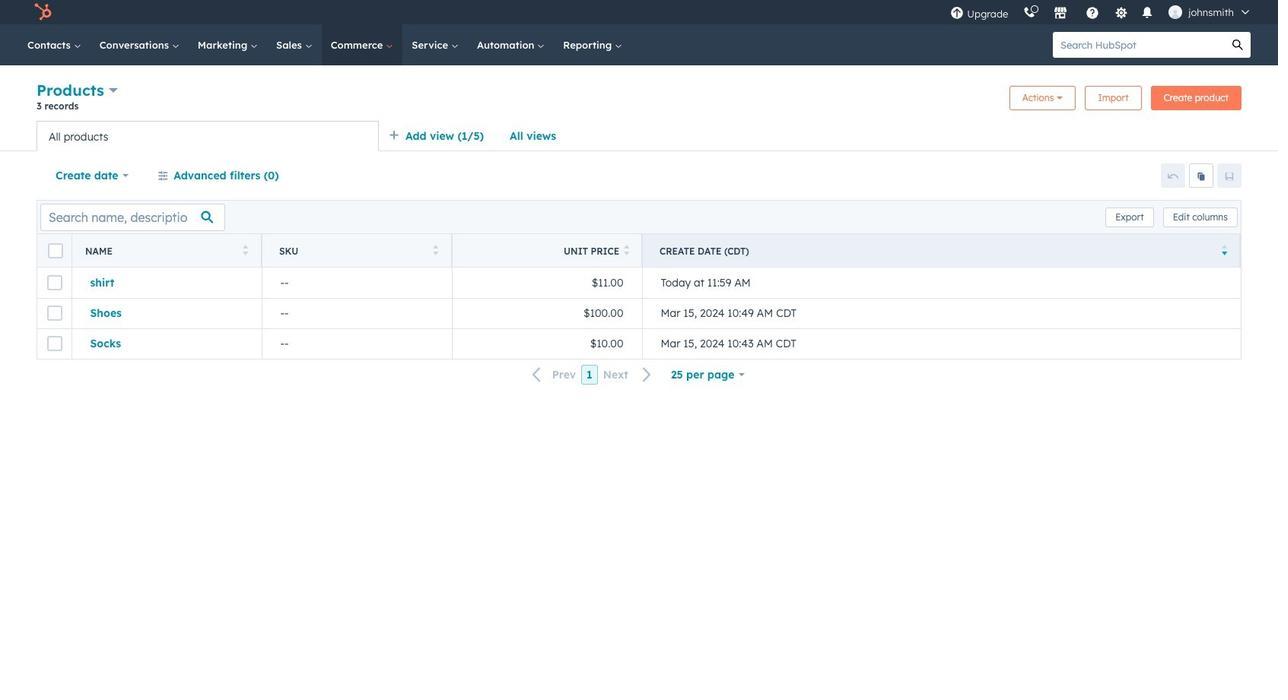 Task type: describe. For each thing, give the bounding box(es) containing it.
marketplaces image
[[1054, 7, 1068, 21]]

3 press to sort. element from the left
[[624, 245, 630, 258]]

descending sort. press to sort ascending. image
[[1221, 245, 1227, 255]]

Search name, description, or SKU search field
[[40, 204, 225, 231]]

press to sort. image
[[624, 245, 630, 255]]



Task type: locate. For each thing, give the bounding box(es) containing it.
0 horizontal spatial press to sort. image
[[242, 245, 248, 255]]

banner
[[37, 79, 1242, 121]]

Search HubSpot search field
[[1053, 32, 1225, 58]]

press to sort. image for second press to sort. element
[[433, 245, 438, 255]]

2 press to sort. image from the left
[[433, 245, 438, 255]]

1 press to sort. element from the left
[[242, 245, 248, 258]]

press to sort. element
[[242, 245, 248, 258], [433, 245, 438, 258], [624, 245, 630, 258]]

1 press to sort. image from the left
[[242, 245, 248, 255]]

1 horizontal spatial press to sort. element
[[433, 245, 438, 258]]

menu
[[943, 0, 1260, 24]]

descending sort. press to sort ascending. element
[[1221, 245, 1227, 258]]

press to sort. image
[[242, 245, 248, 255], [433, 245, 438, 255]]

2 press to sort. element from the left
[[433, 245, 438, 258]]

1 horizontal spatial press to sort. image
[[433, 245, 438, 255]]

press to sort. image for 3rd press to sort. element from the right
[[242, 245, 248, 255]]

john smith image
[[1169, 5, 1183, 19]]

0 horizontal spatial press to sort. element
[[242, 245, 248, 258]]

2 horizontal spatial press to sort. element
[[624, 245, 630, 258]]

pagination navigation
[[523, 365, 661, 385]]



Task type: vqa. For each thing, say whether or not it's contained in the screenshot.
CHAT CONVERSATION AVERAGE FIRST RESPONSE TIME BY REP "ELEMENT"
no



